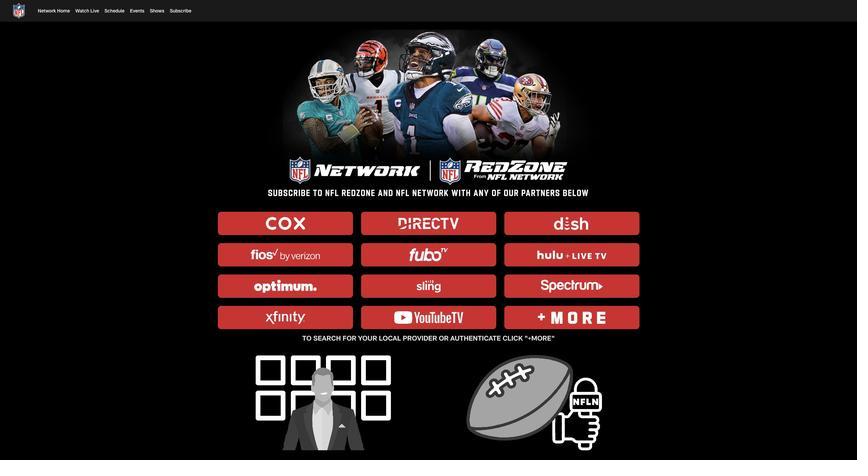 Task type: describe. For each thing, give the bounding box(es) containing it.
directvbarred image
[[361, 212, 496, 235]]

shows
[[150, 9, 164, 14]]

search
[[313, 337, 341, 343]]

to
[[302, 337, 312, 343]]

page main content main content
[[0, 30, 857, 461]]

banner containing network home
[[0, 0, 857, 22]]

fubobarred image
[[361, 243, 496, 267]]

coxbarred image
[[218, 212, 353, 235]]

morebarred image
[[504, 306, 639, 330]]

spectrumbarred image
[[504, 275, 639, 298]]

authenticate
[[450, 337, 501, 343]]

live
[[90, 9, 99, 14]]

nfl redzone image
[[218, 355, 429, 461]]

home
[[57, 9, 70, 14]]

subscribe link
[[170, 9, 191, 14]]

shows link
[[150, 9, 164, 14]]

slingbarred image
[[361, 275, 496, 298]]

network
[[38, 9, 56, 14]]

for
[[343, 337, 356, 343]]

network home link
[[38, 9, 70, 14]]

hulubarred image
[[504, 243, 639, 267]]

network home
[[38, 9, 70, 14]]



Task type: vqa. For each thing, say whether or not it's contained in the screenshot.
THE (FULL
no



Task type: locate. For each thing, give the bounding box(es) containing it.
watch live link
[[75, 9, 99, 14]]

your
[[358, 337, 377, 343]]

subscribe
[[170, 9, 191, 14]]

optiumumbarred image
[[218, 275, 353, 298]]

nfl network image
[[429, 355, 639, 461]]

banner
[[0, 0, 857, 22]]

dishbarred image
[[504, 212, 639, 235]]

events link
[[130, 9, 144, 14]]

"+more"
[[525, 337, 555, 343]]

click
[[503, 337, 523, 343]]

events
[[130, 9, 144, 14]]

local
[[379, 337, 401, 343]]

yttvbarred image
[[361, 306, 496, 330]]

schedule link
[[104, 9, 125, 14]]

xfinitybarred image
[[218, 306, 353, 330]]

nfl shield image
[[11, 3, 27, 19]]

schedule
[[104, 9, 125, 14]]

fiosbarred image
[[218, 243, 353, 267]]

or
[[439, 337, 449, 343]]

watch
[[75, 9, 89, 14]]

watch live
[[75, 9, 99, 14]]

nflnrzfooter 2023_rzwebsite_desktop1215 image
[[218, 30, 639, 198]]

to search for your local provider or authenticate click "+more"
[[302, 337, 555, 343]]

provider
[[403, 337, 437, 343]]



